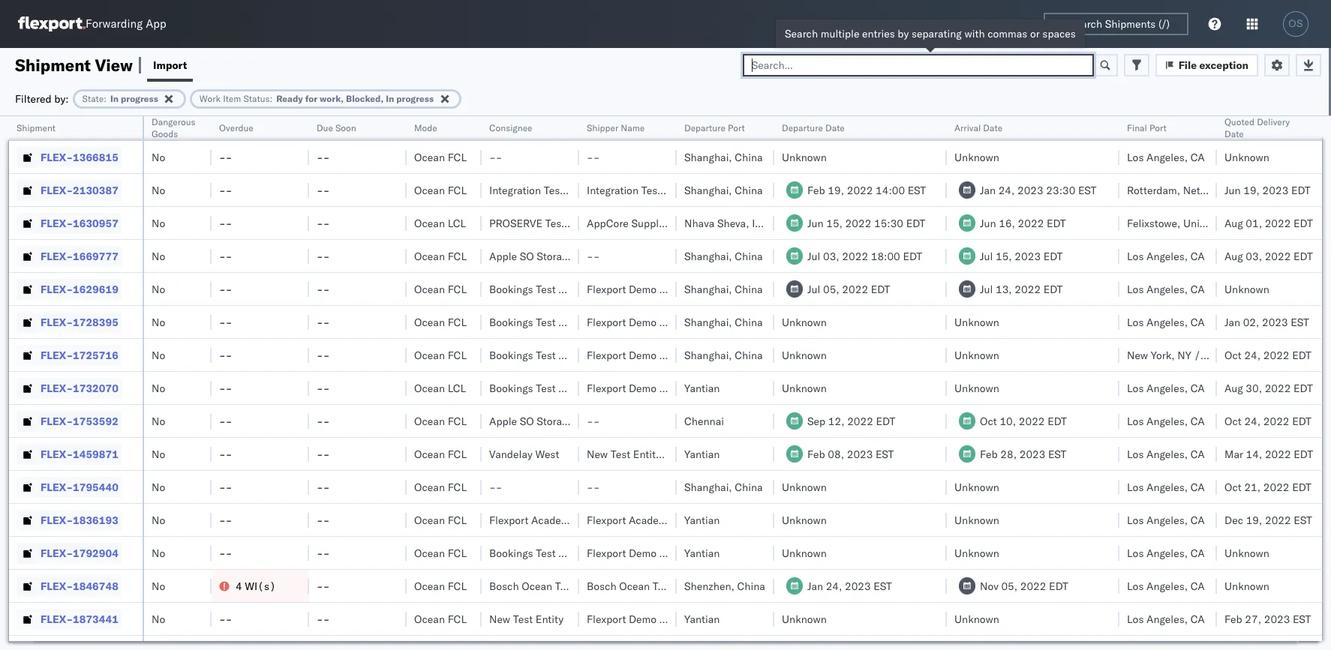Task type: locate. For each thing, give the bounding box(es) containing it.
0 vertical spatial oct 24, 2022 edt
[[1225, 349, 1312, 362]]

apple for shanghai, china
[[489, 250, 517, 263]]

co.
[[699, 283, 714, 296], [699, 316, 714, 329], [699, 349, 714, 362], [699, 382, 714, 395], [699, 547, 714, 560], [699, 613, 714, 626]]

flex- up flex-1873441 button
[[41, 580, 73, 593]]

2 horizontal spatial new
[[1128, 349, 1149, 362]]

resize handle column header
[[125, 116, 143, 651], [194, 116, 212, 651], [291, 116, 309, 651], [389, 116, 407, 651], [464, 116, 482, 651], [562, 116, 580, 651], [659, 116, 677, 651], [757, 116, 775, 651], [929, 116, 947, 651], [1102, 116, 1120, 651], [1200, 116, 1218, 651], [1320, 116, 1332, 651]]

co. for feb
[[699, 613, 714, 626]]

6 ca from the top
[[1191, 415, 1205, 428]]

shipment up by:
[[15, 54, 91, 75]]

test
[[546, 217, 565, 230], [536, 283, 556, 296], [536, 316, 556, 329], [536, 349, 556, 362], [536, 382, 556, 395], [611, 448, 631, 461], [536, 547, 556, 560], [555, 580, 575, 593], [653, 580, 673, 593], [513, 613, 533, 626]]

2 oct 24, 2022 edt from the top
[[1225, 415, 1312, 428]]

7 resize handle column header from the left
[[659, 116, 677, 651]]

0 vertical spatial lcl
[[448, 217, 466, 230]]

test for flex-1629619
[[536, 283, 556, 296]]

flex-1732070 button
[[17, 378, 121, 399]]

flex- for 1732070
[[41, 382, 73, 395]]

0 horizontal spatial bosch ocean test
[[489, 580, 575, 593]]

date up feb 19, 2022 14:00 est
[[826, 122, 845, 134]]

1 horizontal spatial 05,
[[1002, 580, 1018, 593]]

1 vertical spatial 15,
[[996, 250, 1013, 263]]

0 vertical spatial aug
[[1225, 217, 1244, 230]]

1846748
[[73, 580, 118, 593]]

edt up oct 21, 2022 edt
[[1294, 448, 1314, 461]]

fcl for flex-1629619
[[448, 283, 467, 296]]

flex-1795440 button
[[17, 477, 121, 498]]

2 angeles, from the top
[[1147, 250, 1188, 263]]

shanghai, china for 02,
[[685, 316, 763, 329]]

1 03, from the left
[[824, 250, 840, 263]]

ocean for 1873441
[[414, 613, 445, 626]]

flex- for 1366815
[[41, 151, 73, 164]]

flex- up "flex-1728395" button
[[41, 283, 73, 296]]

ocean fcl for flex-1873441
[[414, 613, 467, 626]]

feb left 28,
[[980, 448, 998, 461]]

ocean for 1795440
[[414, 481, 445, 494]]

10 ca from the top
[[1191, 547, 1205, 560]]

03, up the jul 05, 2022 edt on the top
[[824, 250, 840, 263]]

13 fcl from the top
[[448, 613, 467, 626]]

1 shanghai, from the top
[[685, 151, 732, 164]]

19, right dec
[[1247, 514, 1263, 527]]

0 horizontal spatial jun
[[808, 217, 824, 230]]

3 flex- from the top
[[41, 217, 73, 230]]

demo for feb
[[629, 613, 657, 626]]

resize handle column header for departure port
[[757, 116, 775, 651]]

(do
[[576, 250, 598, 263], [576, 415, 598, 428]]

jul up jul 13, 2022 edt
[[980, 250, 994, 263]]

11 resize handle column header from the left
[[1200, 116, 1218, 651]]

jul 05, 2022 edt
[[808, 283, 891, 296]]

sep
[[808, 415, 826, 428]]

2 use) from the top
[[624, 415, 651, 428]]

2 los angeles, ca from the top
[[1128, 250, 1205, 263]]

1 resize handle column header from the left
[[125, 116, 143, 651]]

no for flex-1732070
[[152, 382, 165, 395]]

flex-1873441 button
[[17, 609, 121, 630]]

flex- up flex-1795440 button on the left
[[41, 448, 73, 461]]

no for flex-1753592
[[152, 415, 165, 428]]

os button
[[1279, 7, 1314, 41]]

1 horizontal spatial new
[[587, 448, 608, 461]]

jul down jul 03, 2022 18:00 edt at the right of the page
[[808, 283, 821, 296]]

fcl for flex-1792904
[[448, 547, 467, 560]]

1 horizontal spatial date
[[984, 122, 1003, 134]]

oct up mar
[[1225, 415, 1242, 428]]

ca for flex-1836193
[[1191, 514, 1205, 527]]

15, up jul 03, 2022 18:00 edt at the right of the page
[[827, 217, 843, 230]]

2 vertical spatial new
[[489, 613, 511, 626]]

edt up aug 01, 2022 edt
[[1292, 184, 1311, 197]]

wi(s)
[[245, 580, 276, 593]]

flex- inside "button"
[[41, 349, 73, 362]]

flex- down flex-1366815 button
[[41, 184, 73, 197]]

14:00
[[876, 184, 905, 197]]

0 horizontal spatial departure
[[685, 122, 726, 134]]

los for flex-1629619
[[1128, 283, 1144, 296]]

2 demo from the top
[[629, 316, 657, 329]]

1 horizontal spatial :
[[270, 93, 273, 104]]

13,
[[996, 283, 1013, 296]]

jul left 13,
[[980, 283, 994, 296]]

shipment for shipment
[[17, 122, 56, 134]]

0 vertical spatial apple
[[489, 250, 517, 263]]

bosch ocean test up new test entity
[[489, 580, 575, 593]]

0 vertical spatial apple so storage (do not use)
[[489, 250, 651, 263]]

11 los angeles, ca from the top
[[1128, 580, 1205, 593]]

proserve
[[489, 217, 543, 230]]

date right arrival
[[984, 122, 1003, 134]]

10 fcl from the top
[[448, 514, 467, 527]]

feb 27, 2023 est
[[1225, 613, 1312, 626]]

los for flex-1732070
[[1128, 382, 1144, 395]]

apple so storage (do not use) down account at top left
[[489, 250, 651, 263]]

oct for apple so storage (do not use)
[[1225, 415, 1242, 428]]

oct left nj
[[1225, 349, 1242, 362]]

so down proserve
[[520, 250, 534, 263]]

spaces
[[1043, 27, 1076, 41]]

flex- for 1836193
[[41, 514, 73, 527]]

2 ca from the top
[[1191, 250, 1205, 263]]

storage down proserve test account
[[537, 250, 573, 263]]

consignee
[[489, 122, 533, 134], [559, 283, 609, 296], [559, 316, 609, 329], [559, 349, 609, 362], [559, 382, 609, 395], [559, 547, 609, 560]]

0 horizontal spatial 03,
[[824, 250, 840, 263]]

4 flexport demo shipper co. from the top
[[587, 382, 714, 395]]

los for flex-1836193
[[1128, 514, 1144, 527]]

5 los from the top
[[1128, 382, 1144, 395]]

jun
[[1225, 184, 1241, 197], [808, 217, 824, 230], [980, 217, 997, 230]]

bookings for flex-1629619
[[489, 283, 533, 296]]

6 flexport demo shipper co. from the top
[[587, 613, 714, 626]]

apple so storage (do not use) up west
[[489, 415, 651, 428]]

0 vertical spatial (do
[[576, 250, 598, 263]]

los angeles, ca for 1792904
[[1128, 547, 1205, 560]]

1 horizontal spatial progress
[[397, 93, 434, 104]]

flex- up flex-1732070 button
[[41, 349, 73, 362]]

jan 24, 2023 23:30 est
[[980, 184, 1097, 197]]

co. for jan
[[699, 316, 714, 329]]

2 not from the top
[[601, 415, 621, 428]]

1 use) from the top
[[624, 250, 651, 263]]

flex- down flex-1459871 "button"
[[41, 481, 73, 494]]

2130387
[[73, 184, 118, 197]]

jun up kingdom
[[1225, 184, 1241, 197]]

new for new test entity
[[489, 613, 511, 626]]

2 los from the top
[[1128, 250, 1144, 263]]

flex-1366815
[[41, 151, 118, 164]]

date inside quoted delivery date
[[1225, 128, 1245, 140]]

flex- for 1459871
[[41, 448, 73, 461]]

jun right india
[[808, 217, 824, 230]]

feb up jun 15, 2022 15:30 edt
[[808, 184, 826, 197]]

import
[[153, 58, 187, 72]]

1 vertical spatial shipment
[[17, 122, 56, 134]]

3 los angeles, ca from the top
[[1128, 283, 1205, 296]]

: down view
[[104, 93, 107, 104]]

flex- down flex-1630957 button
[[41, 250, 73, 263]]

ocean lcl
[[414, 217, 466, 230], [414, 382, 466, 395]]

west
[[536, 448, 560, 461]]

use)
[[624, 250, 651, 263], [624, 415, 651, 428]]

1 vertical spatial lcl
[[448, 382, 466, 395]]

4 bookings from the top
[[489, 382, 533, 395]]

1 vertical spatial storage
[[537, 415, 573, 428]]

ocean fcl for flex-1846748
[[414, 580, 467, 593]]

1 storage from the top
[[537, 250, 573, 263]]

mar 14, 2022 edt
[[1225, 448, 1314, 461]]

0 horizontal spatial entity
[[536, 613, 564, 626]]

yantian for aug
[[685, 382, 720, 395]]

0 horizontal spatial progress
[[121, 93, 158, 104]]

ocean for 1792904
[[414, 547, 445, 560]]

0 vertical spatial jan
[[980, 184, 996, 197]]

2 fcl from the top
[[448, 184, 467, 197]]

ocean for 1846748
[[414, 580, 445, 593]]

6 los from the top
[[1128, 415, 1144, 428]]

1 horizontal spatial 03,
[[1246, 250, 1263, 263]]

2 ocean fcl from the top
[[414, 184, 467, 197]]

1 ocean fcl from the top
[[414, 151, 467, 164]]

2 bookings test consignee from the top
[[489, 316, 609, 329]]

2 horizontal spatial jan
[[1225, 316, 1241, 329]]

2 apple from the top
[[489, 415, 517, 428]]

11 no from the top
[[152, 481, 165, 494]]

2023 for jan 02, 2023 est
[[1263, 316, 1289, 329]]

flex- down shipment button
[[41, 151, 73, 164]]

final port
[[1128, 122, 1167, 134]]

use) up new test entity 2
[[624, 415, 651, 428]]

1 vertical spatial apple
[[489, 415, 517, 428]]

jun for jun 15, 2022 15:30 edt
[[808, 217, 824, 230]]

est
[[908, 184, 927, 197], [1079, 184, 1097, 197], [1292, 316, 1310, 329], [876, 448, 894, 461], [1049, 448, 1067, 461], [1295, 514, 1313, 527], [874, 580, 892, 593], [1294, 613, 1312, 626]]

2 yantian from the top
[[685, 448, 720, 461]]

flex- up flex-1846748 button
[[41, 547, 73, 560]]

1 horizontal spatial jun
[[980, 217, 997, 230]]

los for flex-1846748
[[1128, 580, 1144, 593]]

2022 down aug 01, 2022 edt
[[1265, 250, 1292, 263]]

1 vertical spatial entity
[[536, 613, 564, 626]]

9 ocean fcl from the top
[[414, 481, 467, 494]]

date
[[826, 122, 845, 134], [984, 122, 1003, 134], [1225, 128, 1245, 140]]

flexport academy (us) inc.
[[489, 514, 626, 527]]

1 horizontal spatial in
[[386, 93, 394, 104]]

ocean for 2130387
[[414, 184, 445, 197]]

date inside button
[[984, 122, 1003, 134]]

-
[[219, 151, 226, 164], [226, 151, 232, 164], [317, 151, 323, 164], [323, 151, 330, 164], [489, 151, 496, 164], [496, 151, 503, 164], [587, 151, 594, 164], [594, 151, 600, 164], [219, 184, 226, 197], [226, 184, 232, 197], [317, 184, 323, 197], [323, 184, 330, 197], [219, 217, 226, 230], [226, 217, 232, 230], [317, 217, 323, 230], [323, 217, 330, 230], [219, 250, 226, 263], [226, 250, 232, 263], [317, 250, 323, 263], [323, 250, 330, 263], [587, 250, 594, 263], [594, 250, 600, 263], [219, 283, 226, 296], [226, 283, 232, 296], [317, 283, 323, 296], [323, 283, 330, 296], [219, 316, 226, 329], [226, 316, 232, 329], [317, 316, 323, 329], [323, 316, 330, 329], [219, 349, 226, 362], [226, 349, 232, 362], [317, 349, 323, 362], [323, 349, 330, 362], [219, 382, 226, 395], [226, 382, 232, 395], [317, 382, 323, 395], [323, 382, 330, 395], [219, 415, 226, 428], [226, 415, 232, 428], [317, 415, 323, 428], [323, 415, 330, 428], [587, 415, 594, 428], [594, 415, 600, 428], [219, 448, 226, 461], [226, 448, 232, 461], [317, 448, 323, 461], [323, 448, 330, 461], [219, 481, 226, 494], [226, 481, 232, 494], [317, 481, 323, 494], [323, 481, 330, 494], [489, 481, 496, 494], [496, 481, 503, 494], [587, 481, 594, 494], [594, 481, 600, 494], [219, 514, 226, 527], [226, 514, 232, 527], [317, 514, 323, 527], [323, 514, 330, 527], [219, 547, 226, 560], [226, 547, 232, 560], [317, 547, 323, 560], [323, 547, 330, 560], [317, 580, 323, 593], [323, 580, 330, 593], [219, 613, 226, 626], [226, 613, 232, 626], [317, 613, 323, 626], [323, 613, 330, 626]]

11 los from the top
[[1128, 580, 1144, 593]]

13 flex- from the top
[[41, 547, 73, 560]]

oct 24, 2022 edt down 'aug 30, 2022 edt'
[[1225, 415, 1312, 428]]

(us)
[[578, 514, 605, 527]]

flex- down flex-1846748 button
[[41, 613, 73, 626]]

12 los angeles, ca from the top
[[1128, 613, 1205, 626]]

2 academy from the left
[[629, 514, 673, 527]]

6 shanghai, from the top
[[685, 349, 732, 362]]

est for feb 27, 2023 est
[[1294, 613, 1312, 626]]

1 horizontal spatial departure
[[782, 122, 823, 134]]

resize handle column header for shipper name
[[659, 116, 677, 651]]

academy left '(us)'
[[532, 514, 575, 527]]

16,
[[999, 217, 1016, 230]]

2 bosch ocean test from the left
[[587, 580, 673, 593]]

8 los angeles, ca from the top
[[1128, 481, 1205, 494]]

2022 left 15:30
[[846, 217, 872, 230]]

0 vertical spatial shipment
[[15, 54, 91, 75]]

3 shanghai, from the top
[[685, 250, 732, 263]]

flex-2130387 button
[[17, 180, 121, 201]]

shipment inside button
[[17, 122, 56, 134]]

1 academy from the left
[[532, 514, 575, 527]]

15 flex- from the top
[[41, 613, 73, 626]]

jan for jan 02, 2023 est
[[1225, 316, 1241, 329]]

shanghai, for 03,
[[685, 250, 732, 263]]

departure inside button
[[685, 122, 726, 134]]

2023 for jun 19, 2023 edt
[[1263, 184, 1289, 197]]

storage up west
[[537, 415, 573, 428]]

0 vertical spatial ocean lcl
[[414, 217, 466, 230]]

0 horizontal spatial academy
[[532, 514, 575, 527]]

0 vertical spatial storage
[[537, 250, 573, 263]]

shanghai, china for 24,
[[685, 349, 763, 362]]

8 fcl from the top
[[448, 448, 467, 461]]

2022 right 16,
[[1018, 217, 1045, 230]]

shenzhen, china
[[685, 580, 766, 593]]

ocean fcl for flex-2130387
[[414, 184, 467, 197]]

feb 28, 2023 est
[[980, 448, 1067, 461]]

los for flex-1753592
[[1128, 415, 1144, 428]]

flex-1728395 button
[[17, 312, 121, 333]]

port inside button
[[1150, 122, 1167, 134]]

1 vertical spatial apple so storage (do not use)
[[489, 415, 651, 428]]

1 departure from the left
[[685, 122, 726, 134]]

flexport for 1873441
[[587, 613, 626, 626]]

new test entity
[[489, 613, 564, 626]]

jun left 16,
[[980, 217, 997, 230]]

co. for oct
[[699, 349, 714, 362]]

8 los from the top
[[1128, 481, 1144, 494]]

1 horizontal spatial jan
[[980, 184, 996, 197]]

quoted
[[1225, 116, 1255, 128]]

jan
[[980, 184, 996, 197], [1225, 316, 1241, 329], [808, 580, 824, 593]]

feb left 08,
[[808, 448, 826, 461]]

storage for shanghai, china
[[537, 250, 573, 263]]

oct 24, 2022 edt up 'aug 30, 2022 edt'
[[1225, 349, 1312, 362]]

0 horizontal spatial in
[[110, 93, 119, 104]]

4 ca from the top
[[1191, 316, 1205, 329]]

apple so storage (do not use) for shanghai, china
[[489, 250, 651, 263]]

departure port button
[[677, 119, 760, 134]]

08,
[[828, 448, 845, 461]]

los for flex-1366815
[[1128, 151, 1144, 164]]

1 vertical spatial (do
[[576, 415, 598, 428]]

port inside button
[[728, 122, 745, 134]]

nhava
[[685, 217, 715, 230]]

academy for (us)
[[532, 514, 575, 527]]

2 vertical spatial jan
[[808, 580, 824, 593]]

0 vertical spatial so
[[520, 250, 534, 263]]

bosch ocean test down inc.
[[587, 580, 673, 593]]

flexport for 1725716
[[587, 349, 626, 362]]

1 (do from the top
[[576, 250, 598, 263]]

5 bookings test consignee from the top
[[489, 547, 609, 560]]

4 ocean fcl from the top
[[414, 283, 467, 296]]

shipment button
[[9, 119, 128, 134]]

jul up the jul 05, 2022 edt on the top
[[808, 250, 821, 263]]

ocean fcl for flex-1366815
[[414, 151, 467, 164]]

2 : from the left
[[270, 93, 273, 104]]

in right blocked,
[[386, 93, 394, 104]]

feb
[[808, 184, 826, 197], [808, 448, 826, 461], [980, 448, 998, 461], [1225, 613, 1243, 626]]

3 flexport demo shipper co. from the top
[[587, 349, 714, 362]]

aug left 01,
[[1225, 217, 1244, 230]]

2 storage from the top
[[537, 415, 573, 428]]

so up vandelay west
[[520, 415, 534, 428]]

china for flex-1728395
[[735, 316, 763, 329]]

0 horizontal spatial date
[[826, 122, 845, 134]]

0 horizontal spatial 05,
[[824, 283, 840, 296]]

los angeles, ca for 1366815
[[1128, 151, 1205, 164]]

lcl
[[448, 217, 466, 230], [448, 382, 466, 395]]

6 los angeles, ca from the top
[[1128, 415, 1205, 428]]

5 yantian from the top
[[685, 613, 720, 626]]

no for flex-1728395
[[152, 316, 165, 329]]

consignee button
[[482, 119, 565, 134]]

10 angeles, from the top
[[1147, 547, 1188, 560]]

jul 13, 2022 edt
[[980, 283, 1063, 296]]

8 ocean fcl from the top
[[414, 448, 467, 461]]

(sz)
[[676, 514, 701, 527]]

9 flex- from the top
[[41, 415, 73, 428]]

1 vertical spatial new
[[587, 448, 608, 461]]

2 so from the top
[[520, 415, 534, 428]]

commas
[[988, 27, 1028, 41]]

shipment down filtered
[[17, 122, 56, 134]]

05, down jul 03, 2022 18:00 edt at the right of the page
[[824, 283, 840, 296]]

1728395
[[73, 316, 118, 329]]

0 vertical spatial 05,
[[824, 283, 840, 296]]

edt down aug 01, 2022 edt
[[1294, 250, 1314, 263]]

vandelay
[[489, 448, 533, 461]]

apple up vandelay
[[489, 415, 517, 428]]

2 vertical spatial aug
[[1225, 382, 1244, 395]]

27,
[[1246, 613, 1262, 626]]

0 vertical spatial not
[[601, 250, 621, 263]]

departure inside button
[[782, 122, 823, 134]]

11 flex- from the top
[[41, 481, 73, 494]]

apple so storage (do not use)
[[489, 250, 651, 263], [489, 415, 651, 428]]

0 horizontal spatial 15,
[[827, 217, 843, 230]]

flex- down flex-1732070 button
[[41, 415, 73, 428]]

shenzhen,
[[685, 580, 735, 593]]

0 vertical spatial 15,
[[827, 217, 843, 230]]

ocean fcl for flex-1728395
[[414, 316, 467, 329]]

2 ocean lcl from the top
[[414, 382, 466, 395]]

6 demo from the top
[[629, 613, 657, 626]]

china for flex-1846748
[[738, 580, 766, 593]]

0 vertical spatial new
[[1128, 349, 1149, 362]]

2022 left 18:00
[[843, 250, 869, 263]]

jun 15, 2022 15:30 edt
[[808, 217, 926, 230]]

not down appcore
[[601, 250, 621, 263]]

1 vertical spatial 05,
[[1002, 580, 1018, 593]]

14 no from the top
[[152, 580, 165, 593]]

0 vertical spatial use)
[[624, 250, 651, 263]]

demo for aug
[[629, 382, 657, 395]]

2 horizontal spatial jun
[[1225, 184, 1241, 197]]

1 vertical spatial ocean lcl
[[414, 382, 466, 395]]

shanghai, for 24,
[[685, 349, 732, 362]]

aug left 30,
[[1225, 382, 1244, 395]]

7 shanghai, china from the top
[[685, 481, 763, 494]]

edt
[[1292, 184, 1311, 197], [907, 217, 926, 230], [1047, 217, 1067, 230], [1294, 217, 1314, 230], [903, 250, 923, 263], [1044, 250, 1063, 263], [1294, 250, 1314, 263], [871, 283, 891, 296], [1044, 283, 1063, 296], [1293, 349, 1312, 362], [1294, 382, 1314, 395], [877, 415, 896, 428], [1048, 415, 1067, 428], [1293, 415, 1312, 428], [1294, 448, 1314, 461], [1293, 481, 1312, 494], [1050, 580, 1069, 593]]

flex- for 1753592
[[41, 415, 73, 428]]

0 horizontal spatial jan
[[808, 580, 824, 593]]

los angeles, ca for 1753592
[[1128, 415, 1205, 428]]

0 horizontal spatial new
[[489, 613, 511, 626]]

oct
[[1225, 349, 1242, 362], [980, 415, 998, 428], [1225, 415, 1242, 428], [1225, 481, 1242, 494]]

3 co. from the top
[[699, 349, 714, 362]]

unknown
[[782, 151, 827, 164], [955, 151, 1000, 164], [1225, 151, 1270, 164], [1225, 283, 1270, 296], [782, 316, 827, 329], [955, 316, 1000, 329], [782, 349, 827, 362], [955, 349, 1000, 362], [782, 382, 827, 395], [955, 382, 1000, 395], [782, 481, 827, 494], [955, 481, 1000, 494], [782, 514, 827, 527], [955, 514, 1000, 527], [782, 547, 827, 560], [955, 547, 1000, 560], [1225, 547, 1270, 560], [1225, 580, 1270, 593], [782, 613, 827, 626], [955, 613, 1000, 626]]

oct 24, 2022 edt for los angeles, ca
[[1225, 415, 1312, 428]]

ca for flex-1459871
[[1191, 448, 1205, 461]]

test for flex-1630957
[[546, 217, 565, 230]]

1 bookings test consignee from the top
[[489, 283, 609, 296]]

5 shanghai, from the top
[[685, 316, 732, 329]]

new york, ny / newark, nj
[[1128, 349, 1258, 362]]

dec
[[1225, 514, 1244, 527]]

ca for flex-1846748
[[1191, 580, 1205, 593]]

ocean lcl for bookings
[[414, 382, 466, 395]]

4 angeles, from the top
[[1147, 316, 1188, 329]]

ocean lcl for proserve
[[414, 217, 466, 230]]

bookings for flex-1728395
[[489, 316, 533, 329]]

1 vertical spatial so
[[520, 415, 534, 428]]

2 bookings from the top
[[489, 316, 533, 329]]

2022 right 14, at bottom
[[1266, 448, 1292, 461]]

so for shanghai, china
[[520, 250, 534, 263]]

consignee for flex-1725716
[[559, 349, 609, 362]]

7 ocean fcl from the top
[[414, 415, 467, 428]]

flex-1459871 button
[[17, 444, 121, 465]]

no for flex-1630957
[[152, 217, 165, 230]]

demo for oct
[[629, 349, 657, 362]]

6 ocean fcl from the top
[[414, 349, 467, 362]]

flex- down flex-1629619 button
[[41, 316, 73, 329]]

vandelay west
[[489, 448, 560, 461]]

1 apple so storage (do not use) from the top
[[489, 250, 651, 263]]

9 los from the top
[[1128, 514, 1144, 527]]

5 shanghai, china from the top
[[685, 316, 763, 329]]

12 flex- from the top
[[41, 514, 73, 527]]

9 fcl from the top
[[448, 481, 467, 494]]

3 angeles, from the top
[[1147, 283, 1188, 296]]

2 (do from the top
[[576, 415, 598, 428]]

china for flex-1629619
[[735, 283, 763, 296]]

1 horizontal spatial bosch ocean test
[[587, 580, 673, 593]]

shipper for flex-1725716
[[660, 349, 697, 362]]

apple down proserve
[[489, 250, 517, 263]]

0 vertical spatial entity
[[633, 448, 661, 461]]

feb left 27,
[[1225, 613, 1243, 626]]

flex- up "flex-1669777" button on the top left of the page
[[41, 217, 73, 230]]

1 vertical spatial use)
[[624, 415, 651, 428]]

yantian for feb
[[685, 613, 720, 626]]

15,
[[827, 217, 843, 230], [996, 250, 1013, 263]]

(do down account at top left
[[576, 250, 598, 263]]

shanghai, china for 21,
[[685, 481, 763, 494]]

1 vertical spatial jan
[[1225, 316, 1241, 329]]

progress up dangerous
[[121, 93, 158, 104]]

edt down 18:00
[[871, 283, 891, 296]]

4 demo from the top
[[629, 382, 657, 395]]

6 co. from the top
[[699, 613, 714, 626]]

edt down mar 14, 2022 edt
[[1293, 481, 1312, 494]]

departure
[[685, 122, 726, 134], [782, 122, 823, 134]]

9 angeles, from the top
[[1147, 514, 1188, 527]]

date down quoted
[[1225, 128, 1245, 140]]

8 flex- from the top
[[41, 382, 73, 395]]

no for flex-1459871
[[152, 448, 165, 461]]

consignee inside button
[[489, 122, 533, 134]]

ocean for 1753592
[[414, 415, 445, 428]]

2022 up mar 14, 2022 edt
[[1264, 415, 1290, 428]]

academy right inc.
[[629, 514, 673, 527]]

los angeles, ca for 1459871
[[1128, 448, 1205, 461]]

1 horizontal spatial academy
[[629, 514, 673, 527]]

2 in from the left
[[386, 93, 394, 104]]

angeles, for flex-1728395
[[1147, 316, 1188, 329]]

1836193
[[73, 514, 118, 527]]

5 bookings from the top
[[489, 547, 533, 560]]

no
[[152, 151, 165, 164], [152, 184, 165, 197], [152, 217, 165, 230], [152, 250, 165, 263], [152, 283, 165, 296], [152, 316, 165, 329], [152, 349, 165, 362], [152, 382, 165, 395], [152, 415, 165, 428], [152, 448, 165, 461], [152, 481, 165, 494], [152, 514, 165, 527], [152, 547, 165, 560], [152, 580, 165, 593], [152, 613, 165, 626]]

jan 02, 2023 est
[[1225, 316, 1310, 329]]

1 horizontal spatial 15,
[[996, 250, 1013, 263]]

14 flex- from the top
[[41, 580, 73, 593]]

arrival
[[955, 122, 981, 134]]

exception
[[1200, 58, 1249, 72]]

0 horizontal spatial bosch
[[489, 580, 519, 593]]

10,
[[1000, 415, 1017, 428]]

/
[[1195, 349, 1201, 362]]

oct 10, 2022 edt
[[980, 415, 1067, 428]]

entity
[[633, 448, 661, 461], [536, 613, 564, 626]]

not up new test entity 2
[[601, 415, 621, 428]]

aug down kingdom
[[1225, 250, 1244, 263]]

angeles, for flex-1836193
[[1147, 514, 1188, 527]]

1792904
[[73, 547, 118, 560]]

12 angeles, from the top
[[1147, 613, 1188, 626]]

flex- inside "button"
[[41, 448, 73, 461]]

: left ready
[[270, 93, 273, 104]]

bosch up new test entity
[[489, 580, 519, 593]]

mode
[[414, 122, 437, 134]]

est for jan 24, 2023 est
[[874, 580, 892, 593]]

use) down appcore supply ltd
[[624, 250, 651, 263]]

3 bookings from the top
[[489, 349, 533, 362]]

1 horizontal spatial bosch
[[587, 580, 617, 593]]

1 vertical spatial aug
[[1225, 250, 1244, 263]]

flexport. image
[[18, 17, 86, 32]]

overdue
[[219, 122, 254, 134]]

05, right 'nov'
[[1002, 580, 1018, 593]]

ocean for 1366815
[[414, 151, 445, 164]]

0 horizontal spatial :
[[104, 93, 107, 104]]

1 angeles, from the top
[[1147, 151, 1188, 164]]

4 los from the top
[[1128, 316, 1144, 329]]

flex-1669777 button
[[17, 246, 121, 267]]

--
[[219, 151, 232, 164], [317, 151, 330, 164], [489, 151, 503, 164], [587, 151, 600, 164], [219, 184, 232, 197], [317, 184, 330, 197], [219, 217, 232, 230], [317, 217, 330, 230], [219, 250, 232, 263], [317, 250, 330, 263], [587, 250, 600, 263], [219, 283, 232, 296], [317, 283, 330, 296], [219, 316, 232, 329], [317, 316, 330, 329], [219, 349, 232, 362], [317, 349, 330, 362], [219, 382, 232, 395], [317, 382, 330, 395], [219, 415, 232, 428], [317, 415, 330, 428], [587, 415, 600, 428], [219, 448, 232, 461], [317, 448, 330, 461], [219, 481, 232, 494], [317, 481, 330, 494], [489, 481, 503, 494], [587, 481, 600, 494], [219, 514, 232, 527], [317, 514, 330, 527], [219, 547, 232, 560], [317, 547, 330, 560], [317, 580, 330, 593], [219, 613, 232, 626], [317, 613, 330, 626]]

los angeles, ca for 1795440
[[1128, 481, 1205, 494]]

1 vertical spatial not
[[601, 415, 621, 428]]

angeles, for flex-1846748
[[1147, 580, 1188, 593]]

2023 for jan 24, 2023 est
[[845, 580, 871, 593]]

2 horizontal spatial date
[[1225, 128, 1245, 140]]

2022
[[847, 184, 873, 197], [846, 217, 872, 230], [1018, 217, 1045, 230], [1265, 217, 1292, 230], [843, 250, 869, 263], [1265, 250, 1292, 263], [843, 283, 869, 296], [1015, 283, 1041, 296], [1264, 349, 1290, 362], [1265, 382, 1292, 395], [848, 415, 874, 428], [1019, 415, 1045, 428], [1264, 415, 1290, 428], [1266, 448, 1292, 461], [1264, 481, 1290, 494], [1266, 514, 1292, 527], [1021, 580, 1047, 593]]

flex- down flex-1795440 button on the left
[[41, 514, 73, 527]]

oct 24, 2022 edt for new york, ny / newark, nj
[[1225, 349, 1312, 362]]

19, up 01,
[[1244, 184, 1260, 197]]

03, down 01,
[[1246, 250, 1263, 263]]

2 aug from the top
[[1225, 250, 1244, 263]]

1 vertical spatial oct 24, 2022 edt
[[1225, 415, 1312, 428]]

1 oct 24, 2022 edt from the top
[[1225, 349, 1312, 362]]

yantian for dec
[[685, 514, 720, 527]]

yantian for mar
[[685, 448, 720, 461]]

shanghai, for 02,
[[685, 316, 732, 329]]

edt up mar 14, 2022 edt
[[1293, 415, 1312, 428]]

jan for jan 24, 2023 est
[[808, 580, 824, 593]]

1 horizontal spatial port
[[1150, 122, 1167, 134]]

name
[[621, 122, 645, 134]]

0 horizontal spatial port
[[728, 122, 745, 134]]

1 horizontal spatial entity
[[633, 448, 661, 461]]

1725716
[[73, 349, 118, 362]]

4 no from the top
[[152, 250, 165, 263]]

chennai
[[685, 415, 724, 428]]



Task type: describe. For each thing, give the bounding box(es) containing it.
by:
[[54, 92, 69, 105]]

nov 05, 2022 edt
[[980, 580, 1069, 593]]

15, for jul
[[996, 250, 1013, 263]]

consignee for flex-1792904
[[559, 547, 609, 560]]

feb for feb 19, 2022 14:00 est
[[808, 184, 826, 197]]

1 co. from the top
[[699, 283, 714, 296]]

shanghai, for 19,
[[685, 184, 732, 197]]

date for arrival date
[[984, 122, 1003, 134]]

united
[[1184, 217, 1216, 230]]

item
[[223, 93, 241, 104]]

final
[[1128, 122, 1148, 134]]

resize handle column header for departure date
[[929, 116, 947, 651]]

newark,
[[1204, 349, 1243, 362]]

by
[[898, 27, 909, 41]]

los angeles, ca for 1846748
[[1128, 580, 1205, 593]]

1732070
[[73, 382, 118, 395]]

oct left 10,
[[980, 415, 998, 428]]

2023 for feb 08, 2023 est
[[847, 448, 873, 461]]

feb 08, 2023 est
[[808, 448, 894, 461]]

flexport academy (sz) ltd.
[[587, 514, 722, 527]]

4
[[236, 580, 242, 593]]

jan 24, 2023 est
[[808, 580, 892, 593]]

3 resize handle column header from the left
[[291, 116, 309, 651]]

edt up feb 28, 2023 est
[[1048, 415, 1067, 428]]

aug for aug 01, 2022 edt
[[1225, 217, 1244, 230]]

2022 down oct 21, 2022 edt
[[1266, 514, 1292, 527]]

china for flex-1366815
[[735, 151, 763, 164]]

flexport for 1732070
[[587, 382, 626, 395]]

18:00
[[871, 250, 901, 263]]

2022 down jul 03, 2022 18:00 edt at the right of the page
[[843, 283, 869, 296]]

1 bosch ocean test from the left
[[489, 580, 575, 593]]

dangerous goods button
[[144, 113, 206, 140]]

china for flex-1795440
[[735, 481, 763, 494]]

work,
[[320, 93, 344, 104]]

1 bosch from the left
[[489, 580, 519, 593]]

4 shanghai, china from the top
[[685, 283, 763, 296]]

jul for jul 05, 2022 edt
[[808, 283, 821, 296]]

fcl for flex-1846748
[[448, 580, 467, 593]]

import button
[[147, 48, 193, 82]]

nhava sheva, india
[[685, 217, 776, 230]]

jul 03, 2022 18:00 edt
[[808, 250, 923, 263]]

with
[[965, 27, 985, 41]]

entries
[[863, 27, 895, 41]]

felixstowe,
[[1128, 217, 1181, 230]]

2022 left 14:00
[[847, 184, 873, 197]]

2 progress from the left
[[397, 93, 434, 104]]

search multiple entries by separating with commas or spaces
[[785, 27, 1076, 41]]

1 demo from the top
[[629, 283, 657, 296]]

no for flex-2130387
[[152, 184, 165, 197]]

1873441
[[73, 613, 118, 626]]

forwarding app link
[[18, 17, 166, 32]]

app
[[146, 17, 166, 31]]

shipper inside button
[[587, 122, 619, 134]]

aug for aug 03, 2022 edt
[[1225, 250, 1244, 263]]

flex-1836193
[[41, 514, 118, 527]]

edt up 'aug 30, 2022 edt'
[[1293, 349, 1312, 362]]

nov
[[980, 580, 999, 593]]

fcl for flex-1753592
[[448, 415, 467, 428]]

flex-1725716
[[41, 349, 118, 362]]

forwarding app
[[86, 17, 166, 31]]

2022 right 01,
[[1265, 217, 1292, 230]]

rotterdam,
[[1128, 184, 1181, 197]]

edt up "feb 08, 2023 est"
[[877, 415, 896, 428]]

bookings for flex-1725716
[[489, 349, 533, 362]]

2023 for feb 28, 2023 est
[[1020, 448, 1046, 461]]

mode button
[[407, 119, 467, 134]]

ocean fcl for flex-1459871
[[414, 448, 467, 461]]

03, for aug
[[1246, 250, 1263, 263]]

apple so storage (do not use) for chennai
[[489, 415, 651, 428]]

est for feb 28, 2023 est
[[1049, 448, 1067, 461]]

flexport for 1792904
[[587, 547, 626, 560]]

bookings test consignee for flex-1725716
[[489, 349, 609, 362]]

work
[[200, 93, 221, 104]]

flex-2130387
[[41, 184, 118, 197]]

ca for flex-1753592
[[1191, 415, 1205, 428]]

1629619
[[73, 283, 118, 296]]

2022 right 21,
[[1264, 481, 1290, 494]]

4 yantian from the top
[[685, 547, 720, 560]]

departure for departure port
[[685, 122, 726, 134]]

china for flex-1725716
[[735, 349, 763, 362]]

edt up aug 03, 2022 edt in the top of the page
[[1294, 217, 1314, 230]]

sep 12, 2022 edt
[[808, 415, 896, 428]]

4 resize handle column header from the left
[[389, 116, 407, 651]]

edt right 'nov'
[[1050, 580, 1069, 593]]

aug 30, 2022 edt
[[1225, 382, 1314, 395]]

resize handle column header for arrival date
[[1102, 116, 1120, 651]]

feb for feb 28, 2023 est
[[980, 448, 998, 461]]

rotterdam, netherlands
[[1128, 184, 1242, 197]]

edt right 30,
[[1294, 382, 1314, 395]]

2022 right 10,
[[1019, 415, 1045, 428]]

departure date
[[782, 122, 845, 134]]

aug for aug 30, 2022 edt
[[1225, 382, 1244, 395]]

fcl for flex-1669777
[[448, 250, 467, 263]]

soon
[[336, 122, 356, 134]]

los for flex-1669777
[[1128, 250, 1144, 263]]

ocean fcl for flex-1795440
[[414, 481, 467, 494]]

est for dec 19, 2022 est
[[1295, 514, 1313, 527]]

shipper for flex-1728395
[[660, 316, 697, 329]]

ltd
[[667, 217, 683, 230]]

ca for flex-1795440
[[1191, 481, 1205, 494]]

proserve test account
[[489, 217, 608, 230]]

no for flex-1873441
[[152, 613, 165, 626]]

shanghai, for 21,
[[685, 481, 732, 494]]

state : in progress
[[82, 93, 158, 104]]

los for flex-1459871
[[1128, 448, 1144, 461]]

mar
[[1225, 448, 1244, 461]]

1 progress from the left
[[121, 93, 158, 104]]

account
[[568, 217, 608, 230]]

edt down jul 15, 2023 edt
[[1044, 283, 1063, 296]]

2022 right the 12,
[[848, 415, 874, 428]]

5 flexport demo shipper co. from the top
[[587, 547, 714, 560]]

flex- for 1629619
[[41, 283, 73, 296]]

angeles, for flex-1873441
[[1147, 613, 1188, 626]]

ready
[[276, 93, 303, 104]]

academy for (sz)
[[629, 514, 673, 527]]

final port button
[[1120, 119, 1203, 134]]

2022 right 'nov'
[[1021, 580, 1047, 593]]

angeles, for flex-1459871
[[1147, 448, 1188, 461]]

4 shanghai, from the top
[[685, 283, 732, 296]]

flex-1795440
[[41, 481, 118, 494]]

aug 01, 2022 edt
[[1225, 217, 1314, 230]]

angeles, for flex-1629619
[[1147, 283, 1188, 296]]

so for chennai
[[520, 415, 534, 428]]

los angeles, ca for 1732070
[[1128, 382, 1205, 395]]

view
[[95, 54, 133, 75]]

los angeles, ca for 1873441
[[1128, 613, 1205, 626]]

ca for flex-1792904
[[1191, 547, 1205, 560]]

23:30
[[1047, 184, 1076, 197]]

1 in from the left
[[110, 93, 119, 104]]

or
[[1031, 27, 1040, 41]]

multiple
[[821, 27, 860, 41]]

12,
[[829, 415, 845, 428]]

shipper for flex-1792904
[[660, 547, 697, 560]]

flexport demo shipper co. for aug
[[587, 382, 714, 395]]

05, for nov
[[1002, 580, 1018, 593]]

shipper for flex-1873441
[[660, 613, 697, 626]]

edt right 18:00
[[903, 250, 923, 263]]

flex- for 1669777
[[41, 250, 73, 263]]

Search... text field
[[743, 54, 1094, 76]]

file exception
[[1179, 58, 1249, 72]]

angeles, for flex-1366815
[[1147, 151, 1188, 164]]

est for feb 08, 2023 est
[[876, 448, 894, 461]]

flex-1629619
[[41, 283, 118, 296]]

blocked,
[[346, 93, 384, 104]]

ca for flex-1366815
[[1191, 151, 1205, 164]]

(do for shanghai, china
[[576, 250, 598, 263]]

ltd.
[[704, 514, 722, 527]]

2 bosch from the left
[[587, 580, 617, 593]]

goods
[[152, 128, 178, 140]]

edt down "23:30"
[[1047, 217, 1067, 230]]

jun for jun 19, 2023 edt
[[1225, 184, 1241, 197]]

shipment for shipment view
[[15, 54, 91, 75]]

flex-1728395
[[41, 316, 118, 329]]

oct 21, 2022 edt
[[1225, 481, 1312, 494]]

filtered
[[15, 92, 52, 105]]

edt down jun 16, 2022 edt
[[1044, 250, 1063, 263]]

1795440
[[73, 481, 118, 494]]

port for final port
[[1150, 122, 1167, 134]]

due
[[317, 122, 333, 134]]

flex-1366815 button
[[17, 147, 121, 168]]

Search Shipments (/) text field
[[1044, 13, 1189, 35]]

2022 right 13,
[[1015, 283, 1041, 296]]

1 shanghai, china from the top
[[685, 151, 763, 164]]

02,
[[1244, 316, 1260, 329]]

1 flexport demo shipper co. from the top
[[587, 283, 714, 296]]

feb 19, 2022 14:00 est
[[808, 184, 927, 197]]

flex-1753592
[[41, 415, 118, 428]]

flexport demo shipper co. for jan
[[587, 316, 714, 329]]

flex-1792904 button
[[17, 543, 121, 564]]

appcore
[[587, 217, 629, 230]]

jun 16, 2022 edt
[[980, 217, 1067, 230]]

test for flex-1728395
[[536, 316, 556, 329]]

flex-1846748
[[41, 580, 118, 593]]

1 : from the left
[[104, 93, 107, 104]]

no for flex-1836193
[[152, 514, 165, 527]]

inc.
[[608, 514, 626, 527]]

no for flex-1366815
[[152, 151, 165, 164]]

ocean for 1669777
[[414, 250, 445, 263]]

2022 right 30,
[[1265, 382, 1292, 395]]

forwarding
[[86, 17, 143, 31]]

5 co. from the top
[[699, 547, 714, 560]]

storage for chennai
[[537, 415, 573, 428]]

5 demo from the top
[[629, 547, 657, 560]]

05, for jul
[[824, 283, 840, 296]]

los for flex-1792904
[[1128, 547, 1144, 560]]

no for flex-1725716
[[152, 349, 165, 362]]

sheva,
[[718, 217, 750, 230]]

flex-1846748 button
[[17, 576, 121, 597]]

resize handle column header for final port
[[1200, 116, 1218, 651]]

resize handle column header for dangerous goods
[[194, 116, 212, 651]]

03, for jul
[[824, 250, 840, 263]]

edt right 15:30
[[907, 217, 926, 230]]

1366815
[[73, 151, 118, 164]]

flex-1732070
[[41, 382, 118, 395]]

2022 right nj
[[1264, 349, 1290, 362]]

oct for bookings test consignee
[[1225, 349, 1242, 362]]

os
[[1289, 18, 1304, 29]]

jul 15, 2023 edt
[[980, 250, 1063, 263]]

feb for feb 27, 2023 est
[[1225, 613, 1243, 626]]

15, for jun
[[827, 217, 843, 230]]



Task type: vqa. For each thing, say whether or not it's contained in the screenshot.


